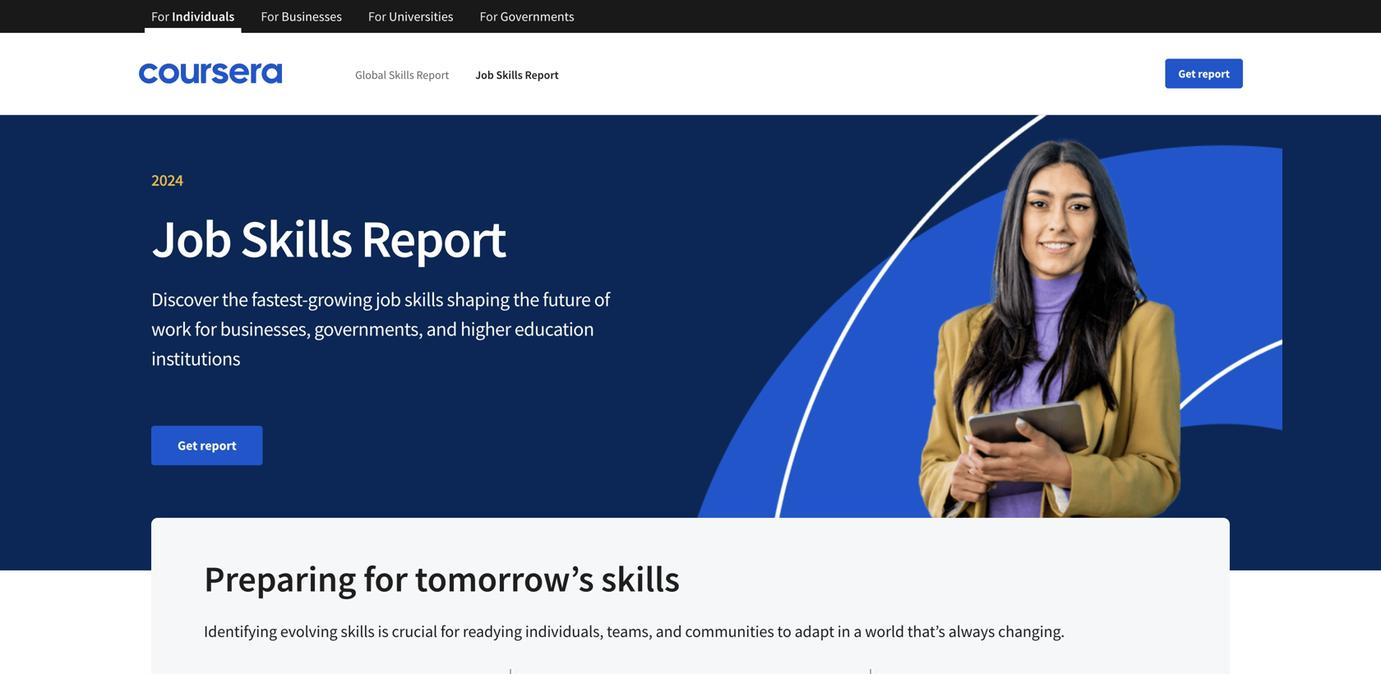Task type: describe. For each thing, give the bounding box(es) containing it.
get report link
[[151, 426, 263, 465]]

individuals
[[172, 8, 235, 25]]

businesses
[[282, 8, 342, 25]]

governments,
[[314, 317, 423, 341]]

job skills report link
[[475, 68, 559, 82]]

education
[[515, 317, 594, 341]]

for for businesses
[[261, 8, 279, 25]]

is
[[378, 621, 389, 642]]

teams,
[[607, 621, 653, 642]]

1 vertical spatial job
[[151, 205, 231, 271]]

and inside discover the fastest-growing job skills shaping the future of work for businesses, governments, and higher education institutions
[[426, 317, 457, 341]]

for businesses
[[261, 8, 342, 25]]

2 vertical spatial for
[[441, 621, 460, 642]]

future
[[543, 287, 591, 312]]

growing
[[308, 287, 372, 312]]

universities
[[389, 8, 453, 25]]

get report for get report button
[[1179, 66, 1230, 81]]

1 vertical spatial job skills report
[[151, 205, 506, 271]]

skills inside discover the fastest-growing job skills shaping the future of work for businesses, governments, and higher education institutions
[[404, 287, 443, 312]]

report up job
[[361, 205, 506, 271]]

crucial
[[392, 621, 437, 642]]

2024
[[151, 170, 183, 190]]

adapt
[[795, 621, 834, 642]]

shaping
[[447, 287, 510, 312]]

for for governments
[[480, 8, 498, 25]]

in
[[838, 621, 850, 642]]

1 vertical spatial and
[[656, 621, 682, 642]]

2 vertical spatial skills
[[341, 621, 375, 642]]

for governments
[[480, 8, 574, 25]]

identifying evolving skills is crucial for readying individuals, teams, and communities to adapt in a world that's always changing.
[[204, 621, 1065, 642]]

report for get report link
[[200, 437, 237, 454]]

1 the from the left
[[222, 287, 248, 312]]



Task type: vqa. For each thing, say whether or not it's contained in the screenshot.
education
yes



Task type: locate. For each thing, give the bounding box(es) containing it.
report down governments
[[525, 68, 559, 82]]

report for job skills report link at the top left
[[525, 68, 559, 82]]

get
[[1179, 66, 1196, 81], [178, 437, 197, 454]]

0 horizontal spatial skills
[[240, 205, 352, 271]]

0 horizontal spatial the
[[222, 287, 248, 312]]

get for get report link
[[178, 437, 197, 454]]

for universities
[[368, 8, 453, 25]]

governments
[[500, 8, 574, 25]]

1 vertical spatial for
[[364, 556, 408, 601]]

get report for get report link
[[178, 437, 237, 454]]

1 horizontal spatial skills
[[404, 287, 443, 312]]

1 vertical spatial skills
[[601, 556, 680, 601]]

1 horizontal spatial job
[[475, 68, 494, 82]]

for inside discover the fastest-growing job skills shaping the future of work for businesses, governments, and higher education institutions
[[195, 317, 217, 341]]

1 horizontal spatial for
[[364, 556, 408, 601]]

2 horizontal spatial skills
[[496, 68, 523, 82]]

for left universities
[[368, 8, 386, 25]]

identifying
[[204, 621, 277, 642]]

1 vertical spatial report
[[200, 437, 237, 454]]

0 vertical spatial for
[[195, 317, 217, 341]]

2 horizontal spatial for
[[441, 621, 460, 642]]

fastest-
[[251, 287, 308, 312]]

1 vertical spatial get report
[[178, 437, 237, 454]]

0 vertical spatial get
[[1179, 66, 1196, 81]]

skills up fastest-
[[240, 205, 352, 271]]

evolving
[[280, 621, 338, 642]]

a
[[854, 621, 862, 642]]

communities
[[685, 621, 774, 642]]

and
[[426, 317, 457, 341], [656, 621, 682, 642]]

the
[[222, 287, 248, 312], [513, 287, 539, 312]]

1 horizontal spatial skills
[[389, 68, 414, 82]]

1 vertical spatial get
[[178, 437, 197, 454]]

2 the from the left
[[513, 287, 539, 312]]

global skills report
[[355, 68, 449, 82]]

the left future on the top of page
[[513, 287, 539, 312]]

for up is
[[364, 556, 408, 601]]

skills right job
[[404, 287, 443, 312]]

get report inside button
[[1179, 66, 1230, 81]]

0 vertical spatial and
[[426, 317, 457, 341]]

and right teams,
[[656, 621, 682, 642]]

for
[[195, 317, 217, 341], [364, 556, 408, 601], [441, 621, 460, 642]]

report
[[1198, 66, 1230, 81], [200, 437, 237, 454]]

0 horizontal spatial job
[[151, 205, 231, 271]]

skills up the identifying evolving skills is crucial for readying individuals, teams, and communities to adapt in a world that's always changing.
[[601, 556, 680, 601]]

0 vertical spatial skills
[[404, 287, 443, 312]]

for up institutions
[[195, 317, 217, 341]]

for left governments
[[480, 8, 498, 25]]

discover the fastest-growing job skills shaping the future of work for businesses, governments, and higher education institutions
[[151, 287, 610, 371]]

job skills report up growing
[[151, 205, 506, 271]]

banner navigation
[[138, 0, 588, 33]]

of
[[594, 287, 610, 312]]

global skills report link
[[355, 68, 449, 82]]

institutions
[[151, 346, 240, 371]]

for
[[151, 8, 169, 25], [261, 8, 279, 25], [368, 8, 386, 25], [480, 8, 498, 25]]

discover
[[151, 287, 218, 312]]

1 horizontal spatial and
[[656, 621, 682, 642]]

coursera logo image
[[138, 63, 283, 84]]

skills left is
[[341, 621, 375, 642]]

0 vertical spatial job
[[475, 68, 494, 82]]

skills for job skills report link at the top left
[[496, 68, 523, 82]]

0 horizontal spatial skills
[[341, 621, 375, 642]]

job up 'discover'
[[151, 205, 231, 271]]

2 for from the left
[[261, 8, 279, 25]]

0 horizontal spatial and
[[426, 317, 457, 341]]

changing.
[[998, 621, 1065, 642]]

1 horizontal spatial get report
[[1179, 66, 1230, 81]]

job
[[475, 68, 494, 82], [151, 205, 231, 271]]

0 horizontal spatial for
[[195, 317, 217, 341]]

get report button
[[1165, 59, 1243, 88]]

skills down 'for governments'
[[496, 68, 523, 82]]

for for individuals
[[151, 8, 169, 25]]

for left individuals
[[151, 8, 169, 25]]

report inside button
[[1198, 66, 1230, 81]]

job down 'for governments'
[[475, 68, 494, 82]]

job skills report down 'for governments'
[[475, 68, 559, 82]]

to
[[777, 621, 791, 642]]

the up the businesses,
[[222, 287, 248, 312]]

for left businesses
[[261, 8, 279, 25]]

world
[[865, 621, 904, 642]]

skills
[[389, 68, 414, 82], [496, 68, 523, 82], [240, 205, 352, 271]]

higher
[[461, 317, 511, 341]]

report down universities
[[416, 68, 449, 82]]

report for get report button
[[1198, 66, 1230, 81]]

skills right global
[[389, 68, 414, 82]]

preparing for tomorrow's skills
[[204, 556, 680, 601]]

0 vertical spatial job skills report
[[475, 68, 559, 82]]

for for universities
[[368, 8, 386, 25]]

0 vertical spatial report
[[1198, 66, 1230, 81]]

get for get report button
[[1179, 66, 1196, 81]]

skills for global skills report link
[[389, 68, 414, 82]]

skills
[[404, 287, 443, 312], [601, 556, 680, 601], [341, 621, 375, 642]]

for right crucial
[[441, 621, 460, 642]]

for individuals
[[151, 8, 235, 25]]

2 horizontal spatial skills
[[601, 556, 680, 601]]

that's
[[908, 621, 945, 642]]

get inside button
[[1179, 66, 1196, 81]]

report
[[416, 68, 449, 82], [525, 68, 559, 82], [361, 205, 506, 271]]

0 horizontal spatial get
[[178, 437, 197, 454]]

0 vertical spatial get report
[[1179, 66, 1230, 81]]

0 horizontal spatial report
[[200, 437, 237, 454]]

work
[[151, 317, 191, 341]]

1 horizontal spatial report
[[1198, 66, 1230, 81]]

individuals,
[[525, 621, 604, 642]]

1 horizontal spatial get
[[1179, 66, 1196, 81]]

tomorrow's
[[415, 556, 594, 601]]

1 for from the left
[[151, 8, 169, 25]]

job skills report
[[475, 68, 559, 82], [151, 205, 506, 271]]

get report
[[1179, 66, 1230, 81], [178, 437, 237, 454]]

preparing
[[204, 556, 356, 601]]

always
[[949, 621, 995, 642]]

4 for from the left
[[480, 8, 498, 25]]

and left higher
[[426, 317, 457, 341]]

global
[[355, 68, 386, 82]]

report for global skills report link
[[416, 68, 449, 82]]

3 for from the left
[[368, 8, 386, 25]]

0 horizontal spatial get report
[[178, 437, 237, 454]]

1 horizontal spatial the
[[513, 287, 539, 312]]

readying
[[463, 621, 522, 642]]

job
[[376, 287, 401, 312]]

businesses,
[[220, 317, 311, 341]]



